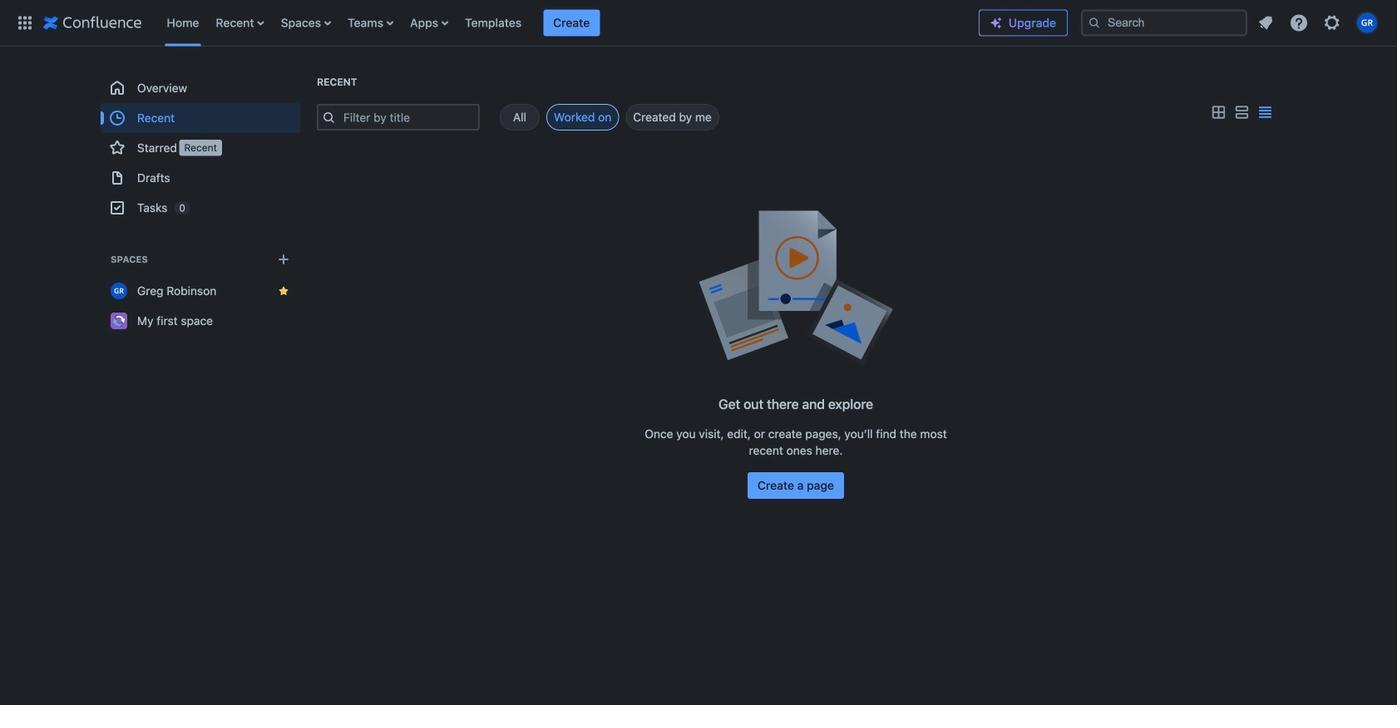 Task type: describe. For each thing, give the bounding box(es) containing it.
notification icon image
[[1256, 13, 1276, 33]]

settings icon image
[[1323, 13, 1343, 33]]

global element
[[10, 0, 979, 46]]

compact list image
[[1255, 103, 1275, 123]]

list for appswitcher icon
[[158, 0, 979, 46]]

Filter by title field
[[339, 106, 478, 129]]



Task type: locate. For each thing, give the bounding box(es) containing it.
list
[[158, 0, 979, 46], [1251, 8, 1388, 38]]

group
[[101, 73, 300, 223]]

list item inside list
[[543, 10, 600, 36]]

list for premium 'image'
[[1251, 8, 1388, 38]]

0 horizontal spatial list
[[158, 0, 979, 46]]

create a space image
[[274, 250, 294, 270]]

premium image
[[990, 16, 1003, 30]]

unstar this space image
[[277, 285, 290, 298]]

list item
[[543, 10, 600, 36]]

list image
[[1232, 103, 1252, 123]]

tab list
[[480, 104, 719, 131]]

confluence image
[[43, 13, 142, 33], [43, 13, 142, 33]]

banner
[[0, 0, 1398, 47]]

help icon image
[[1289, 13, 1309, 33]]

Search field
[[1081, 10, 1248, 36]]

1 horizontal spatial list
[[1251, 8, 1388, 38]]

search image
[[1088, 16, 1101, 30]]

None search field
[[1081, 10, 1248, 36]]

appswitcher icon image
[[15, 13, 35, 33]]

cards image
[[1209, 103, 1229, 123]]



Task type: vqa. For each thing, say whether or not it's contained in the screenshot.
topmost "Use"
no



